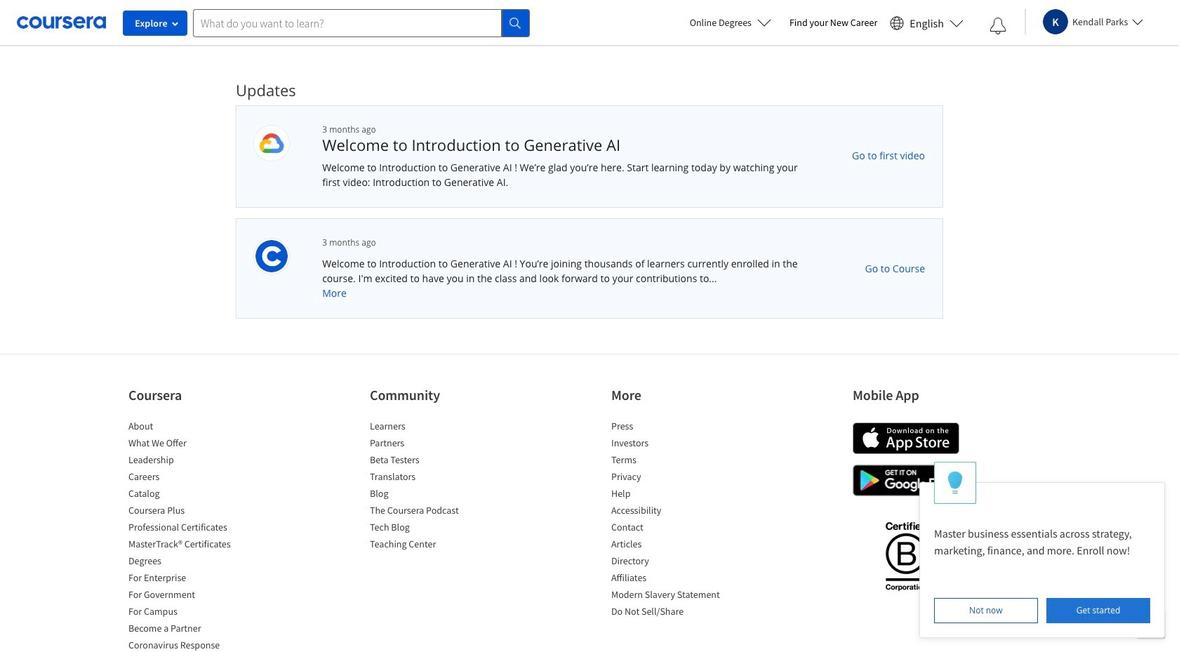 Task type: describe. For each thing, give the bounding box(es) containing it.
1 list from the left
[[129, 419, 248, 652]]

get it on google play image
[[853, 465, 960, 497]]

What do you want to learn? text field
[[193, 9, 502, 37]]

coursera image
[[17, 11, 106, 34]]

3 list from the left
[[612, 419, 731, 622]]

lightbulb tip image
[[948, 471, 963, 495]]



Task type: vqa. For each thing, say whether or not it's contained in the screenshot.
'Show 8 more'
no



Task type: locate. For each thing, give the bounding box(es) containing it.
list
[[129, 419, 248, 652], [370, 419, 490, 554], [612, 419, 731, 622]]

list item
[[129, 419, 248, 436], [370, 419, 490, 436], [612, 419, 731, 436], [129, 436, 248, 453], [370, 436, 490, 453], [612, 436, 731, 453], [129, 453, 248, 470], [370, 453, 490, 470], [612, 453, 731, 470], [129, 470, 248, 487], [370, 470, 490, 487], [612, 470, 731, 487], [129, 487, 248, 504], [370, 487, 490, 504], [612, 487, 731, 504], [129, 504, 248, 520], [370, 504, 490, 520], [612, 504, 731, 520], [129, 520, 248, 537], [370, 520, 490, 537], [612, 520, 731, 537], [129, 537, 248, 554], [370, 537, 490, 554], [612, 537, 731, 554], [129, 554, 248, 571], [612, 554, 731, 571], [129, 571, 248, 588], [612, 571, 731, 588], [129, 588, 248, 605], [612, 588, 731, 605], [129, 605, 248, 622], [612, 605, 731, 622], [129, 622, 248, 638], [129, 638, 248, 652]]

logo of certified b corporation image
[[878, 514, 935, 598]]

None search field
[[193, 9, 530, 37]]

2 list from the left
[[370, 419, 490, 554]]

download on the app store image
[[853, 423, 960, 454]]

help center image
[[1143, 616, 1160, 633]]

alice element
[[920, 462, 1166, 638]]

0 horizontal spatial list
[[129, 419, 248, 652]]

1 horizontal spatial list
[[370, 419, 490, 554]]

2 horizontal spatial list
[[612, 419, 731, 622]]



